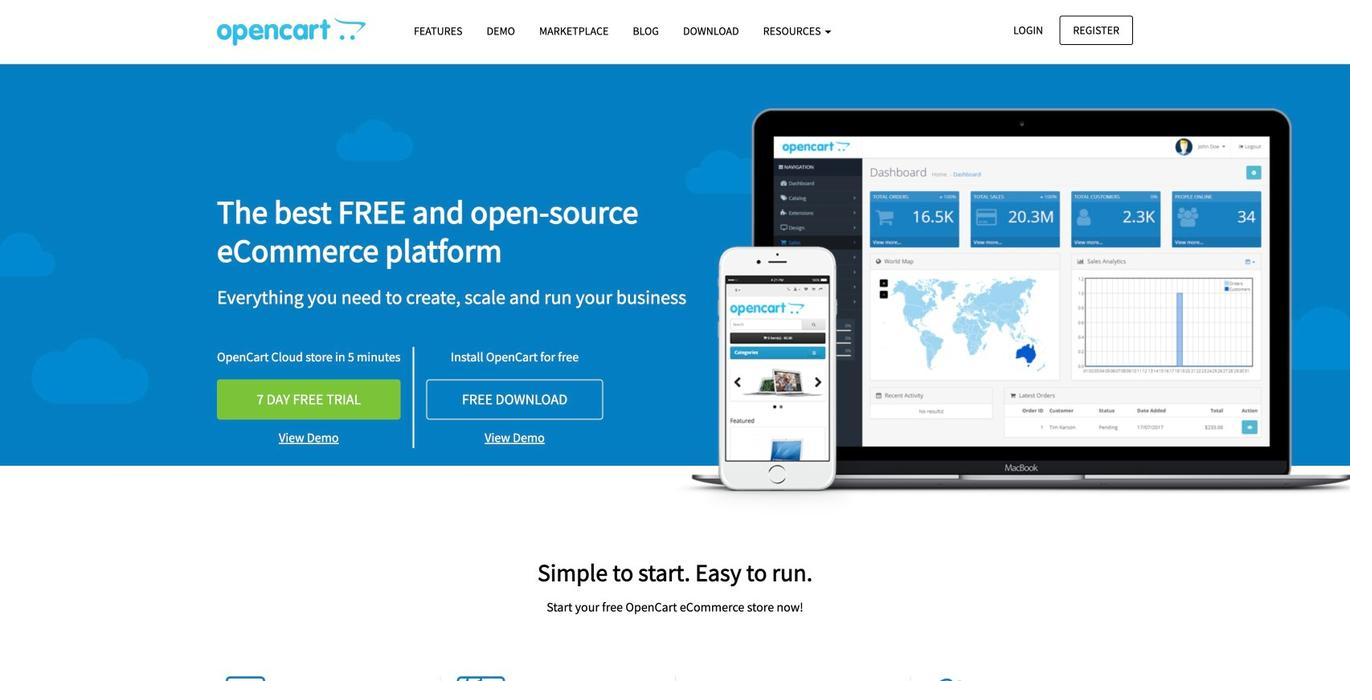 Task type: describe. For each thing, give the bounding box(es) containing it.
opencart - open source shopping cart solution image
[[217, 17, 366, 46]]



Task type: vqa. For each thing, say whether or not it's contained in the screenshot.
OpenCart - Your Account image
no



